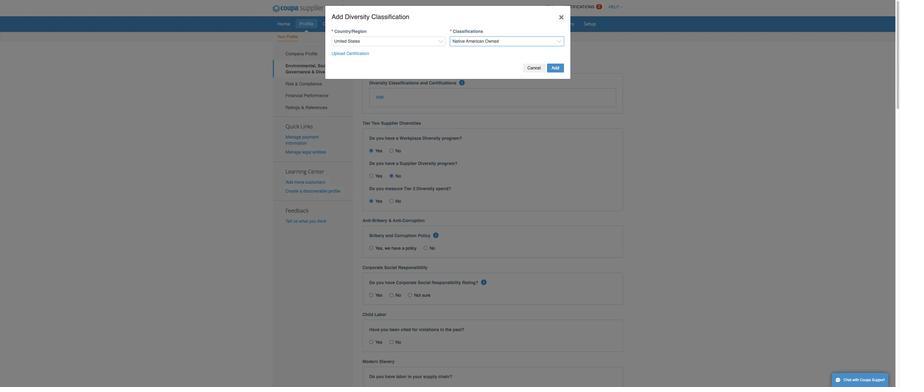 Task type: describe. For each thing, give the bounding box(es) containing it.
for
[[412, 328, 418, 332]]

0 vertical spatial responsibility
[[398, 265, 428, 270]]

no left not
[[396, 293, 401, 298]]

have for supplier
[[385, 161, 395, 166]]

program? for do you have a supplier diversity program?
[[438, 161, 458, 166]]

× dialog
[[325, 5, 571, 79]]

with
[[853, 378, 860, 383]]

profile link
[[296, 19, 318, 28]]

1 vertical spatial corruption
[[395, 233, 417, 238]]

do for do you have a supplier diversity program?
[[370, 161, 375, 166]]

diversities
[[400, 121, 422, 126]]

payment
[[303, 135, 319, 139]]

manage for manage payment information
[[286, 135, 301, 139]]

add more customers
[[286, 180, 326, 185]]

profile for your profile
[[287, 34, 298, 39]]

cited
[[401, 328, 411, 332]]

classifications for diversity
[[389, 80, 419, 85]]

information
[[286, 141, 307, 146]]

additional information image for bribery and corruption policy
[[434, 233, 439, 238]]

cancel button
[[523, 64, 546, 72]]

social, inside "environmental, social, governance & diversity"
[[318, 63, 332, 68]]

yes for do you have a supplier diversity program?
[[376, 174, 383, 179]]

1 horizontal spatial responsibility
[[432, 281, 461, 285]]

1 vertical spatial social
[[418, 281, 431, 285]]

1 vertical spatial and
[[386, 233, 394, 238]]

environmental, social, governance & diversity inside the environmental, social, governance & diversity link
[[286, 63, 334, 74]]

modern
[[363, 360, 378, 364]]

upload certification button
[[332, 50, 370, 56]]

tell
[[286, 219, 292, 224]]

service/time sheets link
[[343, 19, 394, 28]]

no down policy
[[430, 246, 436, 251]]

feedback
[[286, 207, 309, 214]]

0 horizontal spatial add button
[[376, 94, 384, 100]]

no for for
[[396, 340, 401, 345]]

have for policy
[[392, 246, 401, 251]]

1 horizontal spatial and
[[421, 80, 428, 85]]

4 yes from the top
[[376, 293, 383, 298]]

child
[[363, 312, 374, 317]]

do you have a supplier diversity program?
[[370, 161, 458, 166]]

do you have a workplace diversity program?
[[370, 136, 462, 141]]

1 horizontal spatial social,
[[423, 48, 449, 58]]

modern slavery
[[363, 360, 395, 364]]

performance
[[304, 93, 329, 98]]

2
[[413, 186, 416, 191]]

no for supplier
[[396, 174, 401, 179]]

the
[[446, 328, 452, 332]]

violations
[[419, 328, 439, 332]]

been
[[390, 328, 400, 332]]

what
[[299, 219, 308, 224]]

create
[[286, 189, 299, 194]]

have for in
[[385, 375, 395, 380]]

0 horizontal spatial supplier
[[381, 121, 399, 126]]

sheets
[[376, 21, 390, 27]]

have you been cited for violations in the past?
[[370, 328, 465, 332]]

learning center
[[286, 168, 325, 175]]

a for do you have a supplier diversity program?
[[396, 161, 399, 166]]

tell us what you think
[[286, 219, 327, 224]]

risk & compliance
[[286, 81, 322, 86]]

chat with coupa support button
[[833, 373, 889, 387]]

do for do you have corporate social responsibility rating?
[[370, 281, 375, 285]]

your
[[278, 34, 286, 39]]

your profile
[[278, 34, 298, 39]]

ratings & references
[[286, 105, 328, 110]]

2 anti- from the left
[[393, 218, 403, 223]]

support
[[873, 378, 886, 383]]

yes for do you have a workplace diversity program?
[[376, 149, 383, 154]]

× button
[[553, 6, 571, 27]]

manage legal entities
[[286, 150, 327, 155]]

do for do you measure tier 2 diversity spend?
[[370, 186, 375, 191]]

your
[[413, 375, 422, 380]]

0 vertical spatial corporate
[[363, 265, 383, 270]]

you inside the tell us what you think button
[[310, 219, 316, 224]]

do you measure tier 2 diversity spend?
[[370, 186, 452, 191]]

profile inside profile link
[[300, 21, 314, 27]]

anti-bribery & anti-corruption
[[363, 218, 425, 223]]

you for do you have corporate social responsibility rating?
[[377, 281, 384, 285]]

0 horizontal spatial in
[[408, 375, 412, 380]]

do you have labor in your supply chain?
[[370, 375, 453, 380]]

manage payment information
[[286, 135, 319, 146]]

spend?
[[436, 186, 452, 191]]

you for do you have a supplier diversity program?
[[377, 161, 384, 166]]

additional information image for diversity classifications and certifications
[[460, 80, 465, 85]]

sure
[[422, 293, 431, 298]]

have for workplace
[[385, 136, 395, 141]]

supply
[[424, 375, 438, 380]]

create a discoverable profile link
[[286, 189, 341, 194]]

company profile
[[286, 51, 318, 56]]

labor
[[396, 375, 407, 380]]

legal
[[303, 150, 312, 155]]

discoverable
[[304, 189, 328, 194]]

chat
[[844, 378, 852, 383]]

think
[[318, 219, 327, 224]]

classifications for *
[[453, 29, 484, 34]]

coupa
[[861, 378, 872, 383]]

* country/region
[[332, 29, 367, 34]]

your profile link
[[277, 33, 298, 41]]

past?
[[453, 328, 465, 332]]

0 vertical spatial environmental,
[[363, 48, 420, 58]]

do you have corporate social responsibility rating?
[[370, 281, 479, 285]]

two
[[372, 121, 380, 126]]

workplace
[[400, 136, 422, 141]]

1 horizontal spatial corporate
[[396, 281, 417, 285]]

compliance
[[299, 81, 322, 86]]

setup
[[584, 21, 597, 27]]

add up two
[[376, 95, 384, 100]]

home
[[278, 21, 291, 27]]



Task type: locate. For each thing, give the bounding box(es) containing it.
1 horizontal spatial social
[[418, 281, 431, 285]]

policy
[[406, 246, 417, 251]]

add more customers link
[[286, 180, 326, 185]]

no down "been"
[[396, 340, 401, 345]]

a left policy
[[402, 246, 405, 251]]

company profile link
[[273, 48, 354, 60]]

a right the create
[[300, 189, 302, 194]]

a
[[396, 136, 399, 141], [396, 161, 399, 166], [300, 189, 302, 194], [402, 246, 405, 251]]

0 vertical spatial and
[[421, 80, 428, 85]]

entities
[[313, 150, 327, 155]]

labor
[[375, 312, 387, 317]]

0 vertical spatial add button
[[548, 64, 564, 72]]

add up the create
[[286, 180, 293, 185]]

no
[[396, 149, 401, 154], [396, 174, 401, 179], [396, 199, 401, 204], [430, 246, 436, 251], [396, 293, 401, 298], [396, 340, 401, 345]]

None radio
[[370, 149, 374, 153], [390, 149, 394, 153], [370, 174, 374, 178], [390, 174, 394, 178], [390, 199, 394, 203], [424, 246, 428, 250], [390, 293, 394, 297], [408, 293, 412, 297], [370, 340, 374, 344], [390, 340, 394, 344], [370, 149, 374, 153], [390, 149, 394, 153], [370, 174, 374, 178], [390, 174, 394, 178], [390, 199, 394, 203], [424, 246, 428, 250], [390, 293, 394, 297], [408, 293, 412, 297], [370, 340, 374, 344], [390, 340, 394, 344]]

have up measure
[[385, 161, 395, 166]]

financial
[[286, 93, 303, 98]]

1 vertical spatial bribery
[[370, 233, 385, 238]]

profile up the environmental, social, governance & diversity link
[[305, 51, 318, 56]]

supplier right two
[[381, 121, 399, 126]]

add diversity classification
[[332, 13, 410, 20]]

we
[[385, 246, 391, 251]]

bribery up bribery and corruption policy
[[373, 218, 388, 223]]

0 vertical spatial environmental, social, governance & diversity
[[363, 48, 541, 58]]

profile for company profile
[[305, 51, 318, 56]]

diversity inside × dialog
[[345, 13, 370, 20]]

corporate down yes,
[[363, 265, 383, 270]]

0 vertical spatial program?
[[442, 136, 462, 141]]

add button up two
[[376, 94, 384, 100]]

0 horizontal spatial anti-
[[363, 218, 373, 223]]

1 * from the left
[[332, 29, 334, 34]]

1 horizontal spatial environmental, social, governance & diversity
[[363, 48, 541, 58]]

0 vertical spatial additional information image
[[460, 80, 465, 85]]

chain?
[[439, 375, 453, 380]]

financial performance link
[[273, 90, 354, 102]]

you for do you have labor in your supply chain?
[[377, 375, 384, 380]]

governance
[[451, 48, 498, 58], [286, 69, 311, 74]]

manage legal entities link
[[286, 150, 327, 155]]

0 horizontal spatial *
[[332, 29, 334, 34]]

0 vertical spatial tier
[[363, 121, 371, 126]]

governance down * classifications
[[451, 48, 498, 58]]

0 horizontal spatial environmental,
[[286, 63, 317, 68]]

1 horizontal spatial in
[[441, 328, 444, 332]]

classifications inside × dialog
[[453, 29, 484, 34]]

in left the
[[441, 328, 444, 332]]

3 yes from the top
[[376, 199, 383, 204]]

3 do from the top
[[370, 186, 375, 191]]

service/time sheets
[[347, 21, 390, 27]]

you for do you measure tier 2 diversity spend?
[[377, 186, 384, 191]]

2 horizontal spatial additional information image
[[482, 280, 487, 285]]

0 vertical spatial supplier
[[381, 121, 399, 126]]

4 do from the top
[[370, 281, 375, 285]]

orders link
[[319, 19, 342, 28]]

environmental, social, governance & diversity
[[363, 48, 541, 58], [286, 63, 334, 74]]

1 vertical spatial tier
[[404, 186, 412, 191]]

center
[[308, 168, 325, 175]]

not sure
[[415, 293, 431, 298]]

0 vertical spatial profile
[[300, 21, 314, 27]]

1 do from the top
[[370, 136, 375, 141]]

tier two supplier diversities
[[363, 121, 422, 126]]

1 vertical spatial social,
[[318, 63, 332, 68]]

5 yes from the top
[[376, 340, 383, 345]]

5 do from the top
[[370, 375, 375, 380]]

risk & compliance link
[[273, 78, 354, 90]]

tier left 2 on the top left of the page
[[404, 186, 412, 191]]

tell us what you think button
[[286, 218, 327, 225]]

ratings
[[286, 105, 300, 110]]

*
[[332, 29, 334, 34], [450, 29, 452, 34]]

corporate up not
[[396, 281, 417, 285]]

and left the certifications
[[421, 80, 428, 85]]

no for 2
[[396, 199, 401, 204]]

social
[[385, 265, 397, 270], [418, 281, 431, 285]]

2 do from the top
[[370, 161, 375, 166]]

manage payment information link
[[286, 135, 319, 146]]

responsibility
[[398, 265, 428, 270], [432, 281, 461, 285]]

profile down coupa supplier portal image
[[300, 21, 314, 27]]

additional information image right rating?
[[482, 280, 487, 285]]

0 vertical spatial social,
[[423, 48, 449, 58]]

home link
[[274, 19, 295, 28]]

0 horizontal spatial and
[[386, 233, 394, 238]]

1 vertical spatial environmental,
[[286, 63, 317, 68]]

and
[[421, 80, 428, 85], [386, 233, 394, 238]]

* for * country/region
[[332, 29, 334, 34]]

1 vertical spatial classifications
[[389, 80, 419, 85]]

ratings & references link
[[273, 102, 354, 114]]

* for * classifications
[[450, 29, 452, 34]]

0 horizontal spatial tier
[[363, 121, 371, 126]]

financial performance
[[286, 93, 329, 98]]

0 horizontal spatial environmental, social, governance & diversity
[[286, 63, 334, 74]]

in left your
[[408, 375, 412, 380]]

1 horizontal spatial governance
[[451, 48, 498, 58]]

add-
[[557, 21, 567, 27]]

upload certification
[[332, 51, 370, 56]]

social up not sure at the left bottom
[[418, 281, 431, 285]]

0 horizontal spatial classifications
[[389, 80, 419, 85]]

1 vertical spatial add button
[[376, 94, 384, 100]]

1 vertical spatial governance
[[286, 69, 311, 74]]

yes for do you measure tier 2 diversity spend?
[[376, 199, 383, 204]]

tier
[[363, 121, 371, 126], [404, 186, 412, 191]]

2 vertical spatial profile
[[305, 51, 318, 56]]

coupa supplier portal image
[[268, 1, 348, 16]]

do
[[370, 136, 375, 141], [370, 161, 375, 166], [370, 186, 375, 191], [370, 281, 375, 285], [370, 375, 375, 380]]

add right cancel
[[552, 65, 560, 70]]

manage inside manage payment information
[[286, 135, 301, 139]]

1 vertical spatial responsibility
[[432, 281, 461, 285]]

0 horizontal spatial additional information image
[[434, 233, 439, 238]]

1 vertical spatial profile
[[287, 34, 298, 39]]

corporate social responsibility
[[363, 265, 428, 270]]

2 yes from the top
[[376, 174, 383, 179]]

0 vertical spatial governance
[[451, 48, 498, 58]]

1 vertical spatial manage
[[286, 150, 301, 155]]

a left workplace
[[396, 136, 399, 141]]

0 horizontal spatial responsibility
[[398, 265, 428, 270]]

1 vertical spatial program?
[[438, 161, 458, 166]]

add-ons
[[557, 21, 575, 27]]

1 vertical spatial additional information image
[[434, 233, 439, 238]]

1 vertical spatial supplier
[[400, 161, 417, 166]]

environmental, down "company profile"
[[286, 63, 317, 68]]

no down measure
[[396, 199, 401, 204]]

quick links
[[286, 123, 313, 130]]

have down corporate social responsibility
[[385, 281, 395, 285]]

anti-
[[363, 218, 373, 223], [393, 218, 403, 223]]

environmental, social, governance & diversity link
[[273, 60, 354, 78]]

do for do you have labor in your supply chain?
[[370, 375, 375, 380]]

add button right cancel button
[[548, 64, 564, 72]]

quick
[[286, 123, 299, 130]]

company
[[286, 51, 304, 56]]

bribery and corruption policy
[[370, 233, 431, 238]]

program? for do you have a workplace diversity program?
[[442, 136, 462, 141]]

setup link
[[580, 19, 601, 28]]

1 horizontal spatial classifications
[[453, 29, 484, 34]]

environmental, social, governance & diversity up the compliance
[[286, 63, 334, 74]]

learning
[[286, 168, 307, 175]]

service/time
[[347, 21, 375, 27]]

have down the tier two supplier diversities
[[385, 136, 395, 141]]

have for social
[[385, 281, 395, 285]]

no down workplace
[[396, 149, 401, 154]]

create a discoverable profile
[[286, 189, 341, 194]]

environmental, social, governance & diversity down * classifications
[[363, 48, 541, 58]]

additional information image right policy
[[434, 233, 439, 238]]

you for do you have a workplace diversity program?
[[377, 136, 384, 141]]

profile inside company profile link
[[305, 51, 318, 56]]

chat with coupa support
[[844, 378, 886, 383]]

0 horizontal spatial corporate
[[363, 265, 383, 270]]

1 yes from the top
[[376, 149, 383, 154]]

1 horizontal spatial environmental,
[[363, 48, 420, 58]]

no for workplace
[[396, 149, 401, 154]]

references
[[306, 105, 328, 110]]

certifications
[[429, 80, 457, 85]]

1 horizontal spatial additional information image
[[460, 80, 465, 85]]

1 vertical spatial environmental, social, governance & diversity
[[286, 63, 334, 74]]

1 horizontal spatial add button
[[548, 64, 564, 72]]

1 horizontal spatial tier
[[404, 186, 412, 191]]

diversity
[[345, 13, 370, 20], [508, 48, 541, 58], [316, 69, 334, 74], [370, 80, 388, 85], [423, 136, 441, 141], [418, 161, 437, 166], [417, 186, 435, 191]]

* classifications
[[450, 29, 484, 34]]

additional information image
[[460, 80, 465, 85], [434, 233, 439, 238], [482, 280, 487, 285]]

have right we
[[392, 246, 401, 251]]

add button inside × dialog
[[548, 64, 564, 72]]

yes, we have a policy
[[376, 246, 417, 251]]

1 horizontal spatial supplier
[[400, 161, 417, 166]]

manage for manage legal entities
[[286, 150, 301, 155]]

0 vertical spatial corruption
[[403, 218, 425, 223]]

0 vertical spatial bribery
[[373, 218, 388, 223]]

responsibility up do you have corporate social responsibility rating?
[[398, 265, 428, 270]]

country/region
[[335, 29, 367, 34]]

governance inside "environmental, social, governance & diversity"
[[286, 69, 311, 74]]

tier left two
[[363, 121, 371, 126]]

a for yes, we have a policy
[[402, 246, 405, 251]]

responsibility left rating?
[[432, 281, 461, 285]]

profile right your
[[287, 34, 298, 39]]

additional information image for do you have corporate social responsibility rating?
[[482, 280, 487, 285]]

not
[[415, 293, 421, 298]]

1 vertical spatial in
[[408, 375, 412, 380]]

diversity classifications and certifications
[[370, 80, 457, 85]]

2 * from the left
[[450, 29, 452, 34]]

more
[[295, 180, 304, 185]]

0 vertical spatial classifications
[[453, 29, 484, 34]]

yes
[[376, 149, 383, 154], [376, 174, 383, 179], [376, 199, 383, 204], [376, 293, 383, 298], [376, 340, 383, 345]]

1 manage from the top
[[286, 135, 301, 139]]

cancel
[[528, 65, 541, 70]]

no up measure
[[396, 174, 401, 179]]

1 horizontal spatial *
[[450, 29, 452, 34]]

add up the orders
[[332, 13, 343, 20]]

yes for have you been cited for violations in the past?
[[376, 340, 383, 345]]

you for have you been cited for violations in the past?
[[381, 328, 389, 332]]

additional information image right the certifications
[[460, 80, 465, 85]]

supplier up do you measure tier 2 diversity spend?
[[400, 161, 417, 166]]

add
[[332, 13, 343, 20], [552, 65, 560, 70], [376, 95, 384, 100], [286, 180, 293, 185]]

governance up risk & compliance on the top of the page
[[286, 69, 311, 74]]

2 vertical spatial additional information image
[[482, 280, 487, 285]]

measure
[[385, 186, 403, 191]]

None radio
[[370, 199, 374, 203], [370, 246, 374, 250], [370, 293, 374, 297], [370, 199, 374, 203], [370, 246, 374, 250], [370, 293, 374, 297]]

links
[[301, 123, 313, 130]]

bribery up yes,
[[370, 233, 385, 238]]

and up we
[[386, 233, 394, 238]]

social down we
[[385, 265, 397, 270]]

environmental, down sheets
[[363, 48, 420, 58]]

1 horizontal spatial anti-
[[393, 218, 403, 223]]

us
[[293, 219, 298, 224]]

add-ons link
[[553, 19, 579, 28]]

a up measure
[[396, 161, 399, 166]]

&
[[500, 48, 506, 58], [312, 69, 315, 74], [295, 81, 298, 86], [302, 105, 304, 110], [389, 218, 392, 223]]

manage down information
[[286, 150, 301, 155]]

0 vertical spatial manage
[[286, 135, 301, 139]]

1 vertical spatial corporate
[[396, 281, 417, 285]]

0 vertical spatial in
[[441, 328, 444, 332]]

have left labor
[[385, 375, 395, 380]]

ons
[[567, 21, 575, 27]]

child labor
[[363, 312, 387, 317]]

0 horizontal spatial social,
[[318, 63, 332, 68]]

0 vertical spatial social
[[385, 265, 397, 270]]

1 anti- from the left
[[363, 218, 373, 223]]

profile inside your profile link
[[287, 34, 298, 39]]

upload
[[332, 51, 346, 56]]

0 horizontal spatial social
[[385, 265, 397, 270]]

environmental,
[[363, 48, 420, 58], [286, 63, 317, 68]]

0 horizontal spatial governance
[[286, 69, 311, 74]]

×
[[559, 12, 564, 21]]

risk
[[286, 81, 294, 86]]

2 manage from the top
[[286, 150, 301, 155]]

manage up information
[[286, 135, 301, 139]]

a for do you have a workplace diversity program?
[[396, 136, 399, 141]]

do for do you have a workplace diversity program?
[[370, 136, 375, 141]]



Task type: vqa. For each thing, say whether or not it's contained in the screenshot.
the permission
no



